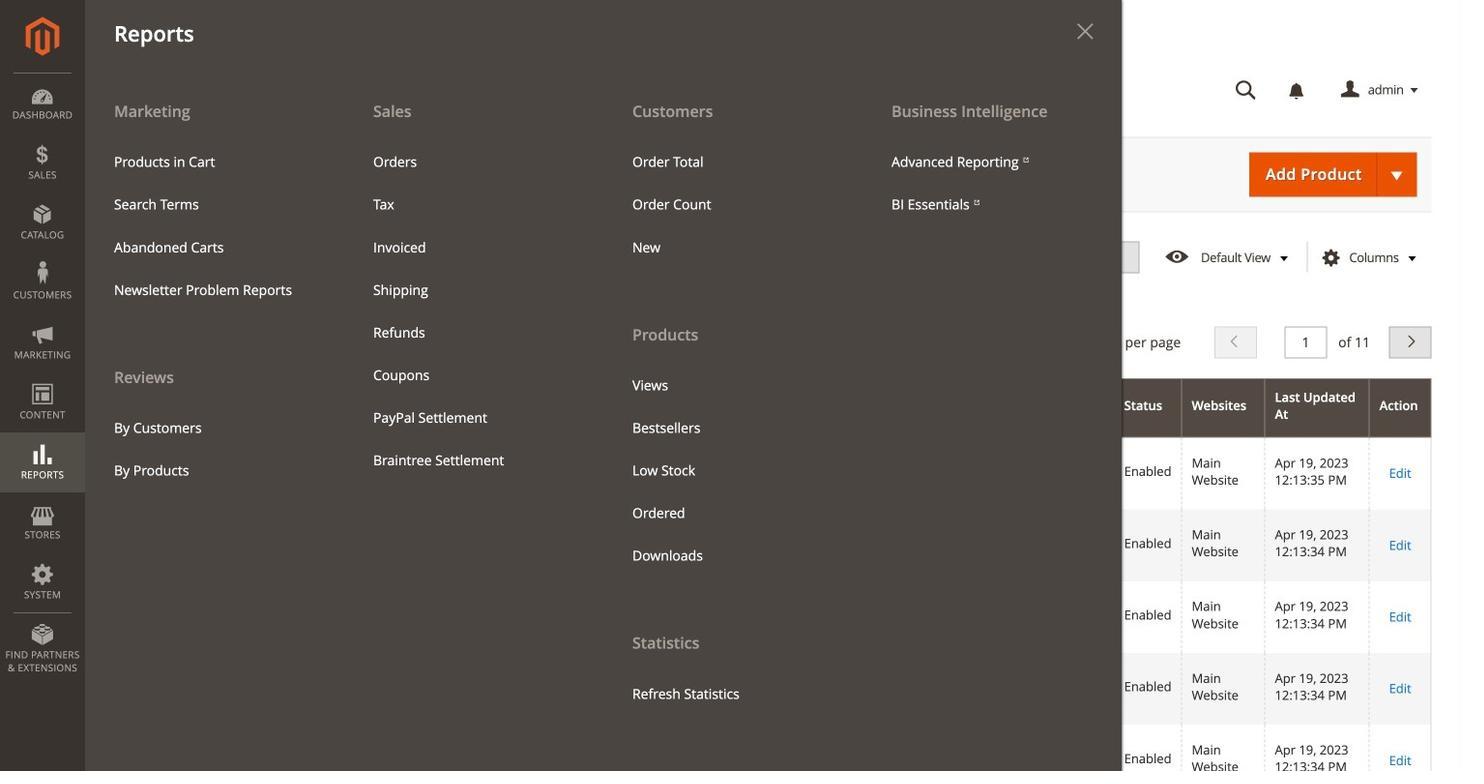 Task type: describe. For each thing, give the bounding box(es) containing it.
vulcan weightlifting tank image
[[233, 591, 282, 639]]

magento admin panel image
[[26, 16, 59, 56]]

tiberius gym tank image
[[233, 734, 282, 771]]



Task type: locate. For each thing, give the bounding box(es) containing it.
None number field
[[1285, 326, 1328, 358]]

menu
[[85, 89, 1122, 771], [85, 89, 344, 492], [604, 89, 863, 715], [100, 141, 330, 311], [359, 141, 589, 482], [618, 141, 848, 269], [877, 141, 1108, 226], [618, 364, 848, 577], [100, 407, 330, 492]]

supernova sport pant image
[[233, 447, 282, 496]]

menu bar
[[0, 0, 1122, 771]]

sparta gym tank image
[[233, 663, 282, 711]]

helios endurance tank image
[[233, 519, 282, 567]]

Search by keyword text field
[[114, 283, 554, 315]]



Task type: vqa. For each thing, say whether or not it's contained in the screenshot.
'text box'
no



